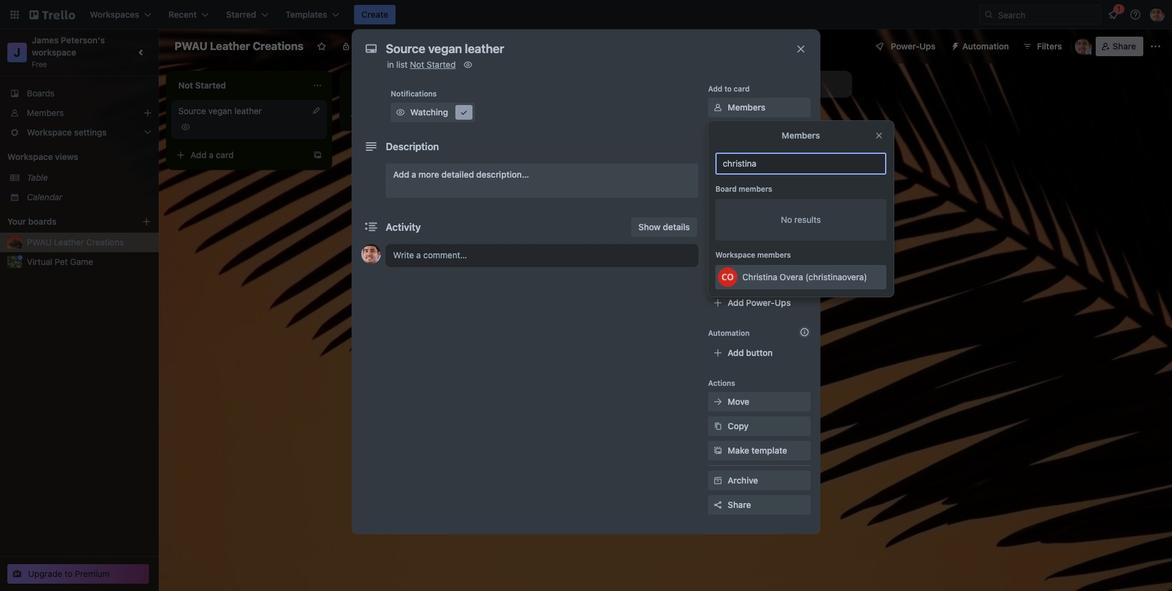 Task type: describe. For each thing, give the bounding box(es) containing it.
fields
[[761, 249, 785, 259]]

make template link
[[708, 441, 811, 460]]

to for card
[[725, 84, 732, 93]]

boards
[[28, 216, 57, 227]]

christina
[[743, 272, 778, 282]]

board members
[[716, 184, 773, 194]]

another
[[727, 79, 758, 89]]

create button
[[354, 5, 396, 24]]

your
[[7, 216, 26, 227]]

checklist
[[728, 151, 765, 161]]

checklist link
[[708, 147, 811, 166]]

search image
[[984, 10, 994, 20]]

watching button
[[391, 103, 475, 122]]

activity
[[386, 222, 421, 233]]

star or unstar board image
[[317, 42, 327, 51]]

results
[[795, 214, 821, 225]]

customize views image
[[452, 40, 464, 53]]

open information menu image
[[1130, 9, 1142, 21]]

add power-ups
[[728, 297, 791, 308]]

a for rightmost add a card button
[[382, 111, 387, 121]]

make
[[728, 445, 750, 456]]

1 horizontal spatial james peterson (jamespeterson93) image
[[1075, 38, 1092, 55]]

sm image inside watching button
[[458, 106, 470, 118]]

1 vertical spatial leather
[[54, 237, 84, 247]]

1 vertical spatial ups
[[734, 280, 748, 289]]

create from template… image
[[313, 150, 322, 160]]

Search field
[[994, 5, 1101, 24]]

Board name text field
[[169, 37, 310, 56]]

table link
[[27, 172, 151, 184]]

no results
[[781, 214, 821, 225]]

copy link
[[708, 416, 811, 436]]

0 horizontal spatial share button
[[708, 495, 811, 515]]

sm image for copy
[[712, 420, 724, 432]]

cover image
[[712, 224, 724, 236]]

in list not started
[[387, 59, 456, 70]]

sm image for archive
[[712, 474, 724, 487]]

filters button
[[1019, 37, 1066, 56]]

(christinaovera)
[[806, 272, 867, 282]]

2 horizontal spatial a
[[412, 169, 416, 180]]

custom fields
[[728, 249, 785, 259]]

sm image inside labels link
[[712, 126, 724, 138]]

Write a comment text field
[[386, 244, 699, 266]]

table
[[27, 172, 48, 183]]

add another list button
[[686, 71, 852, 98]]

add board image
[[142, 217, 151, 227]]

source
[[178, 106, 206, 116]]

automation button
[[946, 37, 1017, 56]]

j
[[14, 45, 21, 59]]

add to card
[[708, 84, 750, 93]]

sm image for members
[[712, 101, 724, 114]]

add button
[[728, 347, 773, 358]]

vegan
[[208, 106, 232, 116]]

board for board members
[[716, 184, 737, 194]]

sm image for make template
[[712, 445, 724, 457]]

members for board members
[[739, 184, 773, 194]]

add a more detailed description…
[[393, 169, 529, 180]]

virtual pet game link
[[27, 256, 151, 268]]

0 horizontal spatial members link
[[0, 103, 159, 123]]

private
[[356, 41, 384, 51]]

premium
[[75, 569, 110, 579]]

james peterson's workspace free
[[32, 35, 107, 69]]

1 vertical spatial automation
[[708, 329, 750, 338]]

source vegan leather link
[[178, 105, 320, 117]]

0 horizontal spatial members
[[27, 107, 64, 118]]

dates button
[[708, 171, 811, 191]]

button
[[746, 347, 773, 358]]

detailed
[[442, 169, 474, 180]]

0 vertical spatial share button
[[1096, 37, 1144, 56]]

in
[[387, 59, 394, 70]]

leather
[[234, 106, 262, 116]]

archive
[[728, 475, 758, 485]]

christina overa (christinaovera)
[[743, 272, 867, 282]]

power-ups inside button
[[891, 41, 936, 51]]

james peterson (jamespeterson93) image
[[1150, 7, 1165, 22]]

notifications
[[391, 89, 437, 98]]

create
[[362, 9, 388, 20]]

free
[[32, 60, 47, 69]]

archive link
[[708, 471, 811, 490]]

show details
[[639, 222, 690, 232]]

calendar link
[[27, 191, 151, 203]]

add button button
[[708, 343, 811, 363]]

add power-ups link
[[708, 293, 811, 313]]

actions
[[708, 379, 736, 388]]

to for premium
[[65, 569, 73, 579]]

private button
[[334, 37, 392, 56]]

0 horizontal spatial pwau leather creations
[[27, 237, 124, 247]]

boards
[[27, 88, 55, 98]]

leather inside board name 'text box'
[[210, 40, 250, 53]]

0 horizontal spatial power-ups
[[708, 280, 748, 289]]

1 vertical spatial james peterson (jamespeterson93) image
[[362, 244, 381, 264]]

pet
[[55, 256, 68, 267]]

power- inside button
[[891, 41, 920, 51]]

automation inside button
[[963, 41, 1009, 51]]

peterson's
[[61, 35, 105, 45]]

details
[[663, 222, 690, 232]]

0 vertical spatial list
[[396, 59, 408, 70]]

christina overa (christinaovera) image
[[718, 267, 738, 287]]

show details link
[[631, 217, 697, 237]]



Task type: locate. For each thing, give the bounding box(es) containing it.
move link
[[708, 392, 811, 412]]

ups left 'automation' button
[[920, 41, 936, 51]]

1 vertical spatial board
[[716, 184, 737, 194]]

1 vertical spatial share button
[[708, 495, 811, 515]]

a for left add a card button
[[209, 150, 214, 160]]

1 horizontal spatial power-
[[746, 297, 775, 308]]

filters
[[1037, 41, 1062, 51]]

sm image inside archive link
[[712, 474, 724, 487]]

card down vegan
[[216, 150, 234, 160]]

0 vertical spatial pwau
[[175, 40, 208, 53]]

add a card button down notifications
[[344, 106, 481, 126]]

source vegan leather
[[178, 106, 262, 116]]

2 horizontal spatial members
[[782, 130, 820, 140]]

2 horizontal spatial ups
[[920, 41, 936, 51]]

james peterson's workspace link
[[32, 35, 107, 57]]

sm image left the "copy"
[[712, 420, 724, 432]]

template
[[752, 445, 788, 456]]

your boards with 2 items element
[[7, 214, 123, 229]]

list
[[396, 59, 408, 70], [760, 79, 772, 89]]

0 vertical spatial members
[[739, 184, 773, 194]]

0 vertical spatial add a card
[[364, 111, 407, 121]]

add a card for rightmost add a card button
[[364, 111, 407, 121]]

workspace
[[32, 47, 76, 57]]

add a card down source vegan leather
[[191, 150, 234, 160]]

edit card image
[[311, 106, 321, 115]]

share button
[[1096, 37, 1144, 56], [708, 495, 811, 515]]

sm image left make
[[712, 445, 724, 457]]

add a card button
[[344, 106, 481, 126], [171, 145, 308, 165]]

sm image down notifications
[[394, 106, 407, 118]]

2 vertical spatial ups
[[775, 297, 791, 308]]

to right upgrade
[[65, 569, 73, 579]]

primary element
[[0, 0, 1172, 29]]

1 vertical spatial members
[[758, 250, 791, 260]]

1 horizontal spatial workspace
[[716, 250, 756, 260]]

add a more detailed description… link
[[386, 164, 699, 198]]

workspace members
[[716, 250, 791, 260]]

members down another at the top right of the page
[[728, 102, 766, 112]]

virtual pet game
[[27, 256, 93, 267]]

ups down overa
[[775, 297, 791, 308]]

sm image down "add to card"
[[712, 101, 724, 114]]

sm image down customize views image
[[462, 59, 474, 71]]

list right in
[[396, 59, 408, 70]]

custom
[[728, 249, 759, 259]]

pwau inside board name 'text box'
[[175, 40, 208, 53]]

automation down search image
[[963, 41, 1009, 51]]

overa
[[780, 272, 803, 282]]

0 vertical spatial to
[[725, 84, 732, 93]]

share for topmost 'share' button
[[1113, 41, 1136, 51]]

0 vertical spatial board
[[415, 41, 439, 51]]

1 vertical spatial add a card
[[191, 150, 234, 160]]

add a card down notifications
[[364, 111, 407, 121]]

james
[[32, 35, 59, 45]]

share button down archive link
[[708, 495, 811, 515]]

members up christina
[[758, 250, 791, 260]]

board for board
[[415, 41, 439, 51]]

sm image inside watching button
[[394, 106, 407, 118]]

1 vertical spatial share
[[728, 500, 751, 510]]

0 vertical spatial workspace
[[7, 151, 53, 162]]

automation
[[963, 41, 1009, 51], [708, 329, 750, 338]]

show menu image
[[1150, 40, 1162, 53]]

sm image for move
[[712, 396, 724, 408]]

board up in list not started
[[415, 41, 439, 51]]

board link
[[394, 37, 446, 56]]

0 vertical spatial power-
[[891, 41, 920, 51]]

2 vertical spatial card
[[216, 150, 234, 160]]

custom fields button
[[708, 248, 811, 260]]

0 horizontal spatial add a card button
[[171, 145, 308, 165]]

members link down boards
[[0, 103, 159, 123]]

0 horizontal spatial ups
[[734, 280, 748, 289]]

board down checklist
[[716, 184, 737, 194]]

1 vertical spatial card
[[389, 111, 407, 121]]

0 vertical spatial share
[[1113, 41, 1136, 51]]

list right another at the top right of the page
[[760, 79, 772, 89]]

0 horizontal spatial add a card
[[191, 150, 234, 160]]

0 horizontal spatial leather
[[54, 237, 84, 247]]

1 horizontal spatial creations
[[253, 40, 304, 53]]

0 vertical spatial pwau leather creations
[[175, 40, 304, 53]]

0 vertical spatial james peterson (jamespeterson93) image
[[1075, 38, 1092, 55]]

card down notifications
[[389, 111, 407, 121]]

add a card for left add a card button
[[191, 150, 234, 160]]

1 vertical spatial list
[[760, 79, 772, 89]]

2 vertical spatial a
[[412, 169, 416, 180]]

1 notification image
[[1107, 7, 1121, 22]]

upgrade to premium link
[[7, 564, 149, 584]]

0 horizontal spatial list
[[396, 59, 408, 70]]

to up labels
[[725, 84, 732, 93]]

0 vertical spatial ups
[[920, 41, 936, 51]]

workspace for workspace views
[[7, 151, 53, 162]]

members link
[[708, 98, 811, 117], [0, 103, 159, 123]]

a left the more
[[412, 169, 416, 180]]

upgrade to premium
[[28, 569, 110, 579]]

move
[[728, 396, 750, 407]]

labels link
[[708, 122, 811, 142]]

0 horizontal spatial power-
[[708, 280, 734, 289]]

ups inside button
[[920, 41, 936, 51]]

description
[[386, 141, 439, 152]]

to inside upgrade to premium link
[[65, 569, 73, 579]]

sm image inside copy link
[[712, 420, 724, 432]]

0 horizontal spatial to
[[65, 569, 73, 579]]

sm image inside move link
[[712, 396, 724, 408]]

0 vertical spatial leather
[[210, 40, 250, 53]]

1 vertical spatial workspace
[[716, 250, 756, 260]]

card
[[734, 84, 750, 93], [389, 111, 407, 121], [216, 150, 234, 160]]

your boards
[[7, 216, 57, 227]]

creations
[[253, 40, 304, 53], [86, 237, 124, 247]]

sm image right the power-ups button
[[946, 37, 963, 54]]

members down boards
[[27, 107, 64, 118]]

share button down the 1 notification image
[[1096, 37, 1144, 56]]

members up search members text box
[[782, 130, 820, 140]]

0 vertical spatial card
[[734, 84, 750, 93]]

0 horizontal spatial james peterson (jamespeterson93) image
[[362, 244, 381, 264]]

sm image left checklist
[[712, 150, 724, 162]]

to
[[725, 84, 732, 93], [65, 569, 73, 579]]

add a card
[[364, 111, 407, 121], [191, 150, 234, 160]]

members for workspace members
[[758, 250, 791, 260]]

workspace up table
[[7, 151, 53, 162]]

pwau leather creations link
[[27, 236, 151, 249]]

0 vertical spatial automation
[[963, 41, 1009, 51]]

workspace views
[[7, 151, 78, 162]]

1 horizontal spatial leather
[[210, 40, 250, 53]]

2 horizontal spatial power-
[[891, 41, 920, 51]]

members down the checklist link
[[739, 184, 773, 194]]

1 horizontal spatial share
[[1113, 41, 1136, 51]]

Search members text field
[[716, 153, 887, 175]]

game
[[70, 256, 93, 267]]

1 horizontal spatial ups
[[775, 297, 791, 308]]

upgrade
[[28, 569, 62, 579]]

workspace for workspace members
[[716, 250, 756, 260]]

1 horizontal spatial card
[[389, 111, 407, 121]]

dates
[[728, 175, 751, 186]]

add a card button down source vegan leather link
[[171, 145, 308, 165]]

0 horizontal spatial workspace
[[7, 151, 53, 162]]

james peterson (jamespeterson93) image
[[1075, 38, 1092, 55], [362, 244, 381, 264]]

sm image down actions
[[712, 396, 724, 408]]

1 vertical spatial to
[[65, 569, 73, 579]]

1 horizontal spatial members
[[728, 102, 766, 112]]

1 vertical spatial add a card button
[[171, 145, 308, 165]]

0 horizontal spatial creations
[[86, 237, 124, 247]]

boards link
[[0, 84, 159, 103]]

a
[[382, 111, 387, 121], [209, 150, 214, 160], [412, 169, 416, 180]]

started
[[427, 59, 456, 70]]

more
[[419, 169, 439, 180]]

1 horizontal spatial automation
[[963, 41, 1009, 51]]

1 horizontal spatial to
[[725, 84, 732, 93]]

2 vertical spatial power-
[[746, 297, 775, 308]]

make template
[[728, 445, 788, 456]]

sm image for checklist
[[712, 150, 724, 162]]

0 horizontal spatial card
[[216, 150, 234, 160]]

0 horizontal spatial share
[[728, 500, 751, 510]]

sm image inside make template "link"
[[712, 445, 724, 457]]

1 vertical spatial power-
[[708, 280, 734, 289]]

views
[[55, 151, 78, 162]]

sm image inside the checklist link
[[712, 150, 724, 162]]

share left show menu image
[[1113, 41, 1136, 51]]

0 horizontal spatial automation
[[708, 329, 750, 338]]

sm image right watching
[[458, 106, 470, 118]]

0 horizontal spatial a
[[209, 150, 214, 160]]

creations left star or unstar board "icon"
[[253, 40, 304, 53]]

sm image for watching
[[394, 106, 407, 118]]

card up labels
[[734, 84, 750, 93]]

automation up add button
[[708, 329, 750, 338]]

members link up labels link
[[708, 98, 811, 117]]

0 vertical spatial creations
[[253, 40, 304, 53]]

0 horizontal spatial pwau
[[27, 237, 52, 247]]

power-
[[891, 41, 920, 51], [708, 280, 734, 289], [746, 297, 775, 308]]

0 vertical spatial a
[[382, 111, 387, 121]]

1 vertical spatial a
[[209, 150, 214, 160]]

1 vertical spatial creations
[[86, 237, 124, 247]]

0 horizontal spatial board
[[415, 41, 439, 51]]

1 horizontal spatial members link
[[708, 98, 811, 117]]

1 horizontal spatial pwau leather creations
[[175, 40, 304, 53]]

share down archive
[[728, 500, 751, 510]]

virtual
[[27, 256, 52, 267]]

j link
[[7, 43, 27, 62]]

1 horizontal spatial add a card
[[364, 111, 407, 121]]

labels
[[728, 126, 754, 137]]

1 horizontal spatial board
[[716, 184, 737, 194]]

sm image left archive
[[712, 474, 724, 487]]

sm image left labels
[[712, 126, 724, 138]]

workspace up christina overa (christinaovera) image
[[716, 250, 756, 260]]

1 vertical spatial pwau
[[27, 237, 52, 247]]

show
[[639, 222, 661, 232]]

creations inside board name 'text box'
[[253, 40, 304, 53]]

workspace
[[7, 151, 53, 162], [716, 250, 756, 260]]

sm image inside 'automation' button
[[946, 37, 963, 54]]

a down source vegan leather
[[209, 150, 214, 160]]

0 vertical spatial power-ups
[[891, 41, 936, 51]]

1 horizontal spatial share button
[[1096, 37, 1144, 56]]

not started link
[[410, 59, 456, 70]]

1 horizontal spatial pwau
[[175, 40, 208, 53]]

sm image
[[946, 37, 963, 54], [462, 59, 474, 71], [458, 106, 470, 118], [712, 396, 724, 408], [712, 420, 724, 432], [712, 445, 724, 457]]

ups up add power-ups
[[734, 280, 748, 289]]

description…
[[476, 169, 529, 180]]

copy
[[728, 421, 749, 431]]

watching
[[410, 107, 448, 117]]

a up description
[[382, 111, 387, 121]]

1 vertical spatial pwau leather creations
[[27, 237, 124, 247]]

no
[[781, 214, 792, 225]]

share for the leftmost 'share' button
[[728, 500, 751, 510]]

add another list
[[708, 79, 772, 89]]

pwau leather creations inside board name 'text box'
[[175, 40, 304, 53]]

sm image inside members link
[[712, 101, 724, 114]]

calendar
[[27, 192, 62, 202]]

power-ups button
[[867, 37, 943, 56]]

list inside "add another list" button
[[760, 79, 772, 89]]

1 horizontal spatial a
[[382, 111, 387, 121]]

not
[[410, 59, 424, 70]]

share
[[1113, 41, 1136, 51], [728, 500, 751, 510]]

None text field
[[380, 38, 783, 60]]

1 horizontal spatial power-ups
[[891, 41, 936, 51]]

1 vertical spatial power-ups
[[708, 280, 748, 289]]

sm image
[[712, 101, 724, 114], [394, 106, 407, 118], [712, 126, 724, 138], [712, 150, 724, 162], [712, 474, 724, 487]]

pwau leather creations
[[175, 40, 304, 53], [27, 237, 124, 247]]

2 horizontal spatial card
[[734, 84, 750, 93]]

sm image for automation
[[946, 37, 963, 54]]

1 horizontal spatial list
[[760, 79, 772, 89]]

1 horizontal spatial add a card button
[[344, 106, 481, 126]]

0 vertical spatial add a card button
[[344, 106, 481, 126]]

creations up the virtual pet game link
[[86, 237, 124, 247]]



Task type: vqa. For each thing, say whether or not it's contained in the screenshot.
sm image in the Move link
yes



